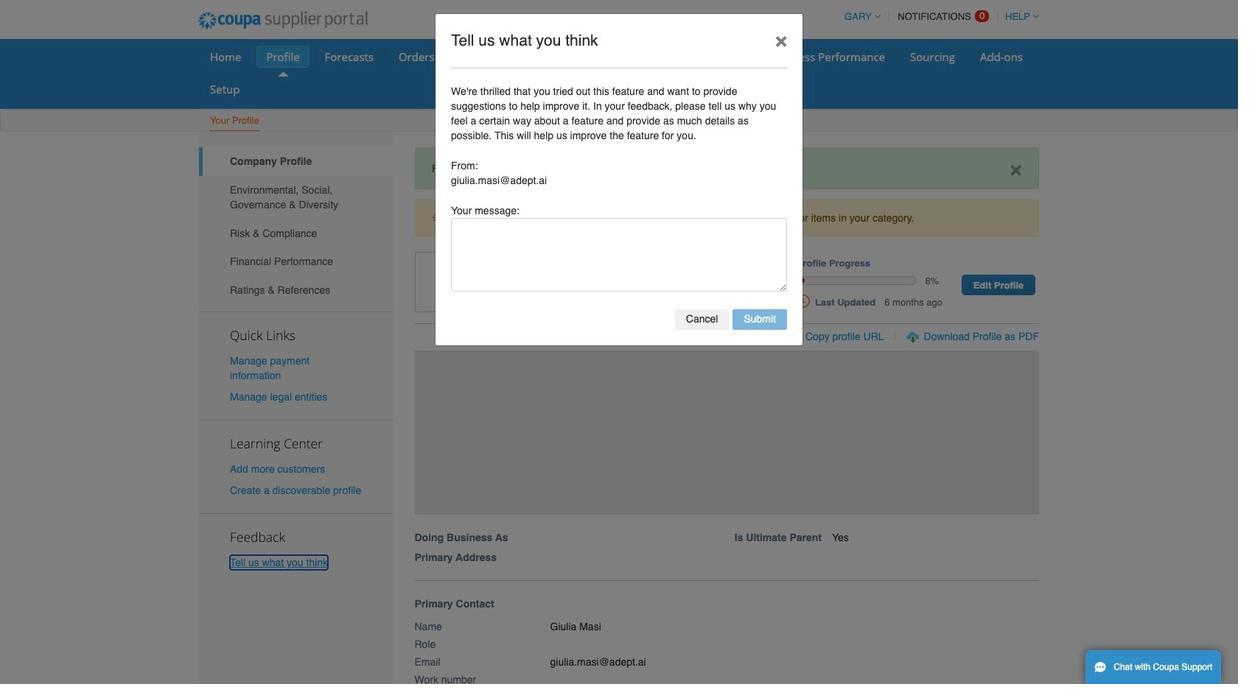 Task type: describe. For each thing, give the bounding box(es) containing it.
coupa supplier portal image
[[188, 2, 378, 39]]

background image
[[415, 351, 1039, 515]]



Task type: locate. For each thing, give the bounding box(es) containing it.
banner
[[409, 252, 1055, 581]]

alert
[[415, 200, 1039, 237]]

dialog
[[435, 13, 803, 347]]

None text field
[[451, 218, 787, 292]]

giulia masi image
[[415, 252, 474, 313]]



Task type: vqa. For each thing, say whether or not it's contained in the screenshot.
Business Spend Management
no



